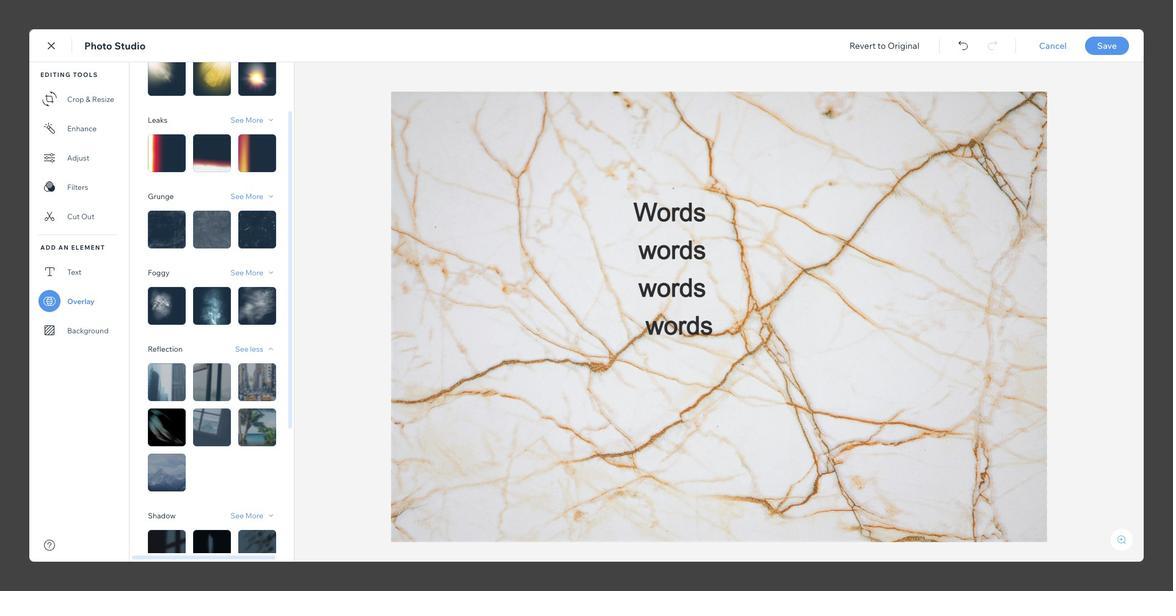 Task type: vqa. For each thing, say whether or not it's contained in the screenshot.
the bottommost the Media
no



Task type: locate. For each thing, give the bounding box(es) containing it.
translate button
[[12, 385, 43, 422]]

translate
[[12, 413, 43, 422]]

seo
[[20, 207, 35, 216]]

save button
[[937, 40, 986, 51]]

categories button
[[8, 231, 46, 268]]

add button
[[16, 77, 38, 114]]

monetize
[[11, 361, 43, 370]]

monetize button
[[11, 334, 43, 370]]

tags button
[[16, 282, 38, 319]]

save
[[952, 40, 971, 51]]

settings
[[13, 156, 42, 165]]

marble te image
[[383, 200, 836, 510]]

preview
[[1018, 41, 1049, 52]]

categories
[[8, 259, 46, 268]]

menu
[[0, 70, 54, 429]]

tags
[[19, 310, 35, 319]]

publish button
[[1067, 36, 1132, 56]]

settings button
[[13, 128, 42, 165]]

add
[[20, 105, 34, 114]]



Task type: describe. For each thing, give the bounding box(es) containing it.
notes button
[[1101, 72, 1150, 88]]

back
[[29, 40, 49, 51]]

publish
[[1085, 40, 1115, 51]]

menu containing add
[[0, 70, 54, 429]]

Add a Catchy Title text field
[[383, 113, 822, 136]]

preview button
[[1018, 41, 1049, 52]]

notes
[[1123, 74, 1146, 85]]

seo button
[[16, 180, 38, 216]]

back button
[[15, 40, 49, 51]]



